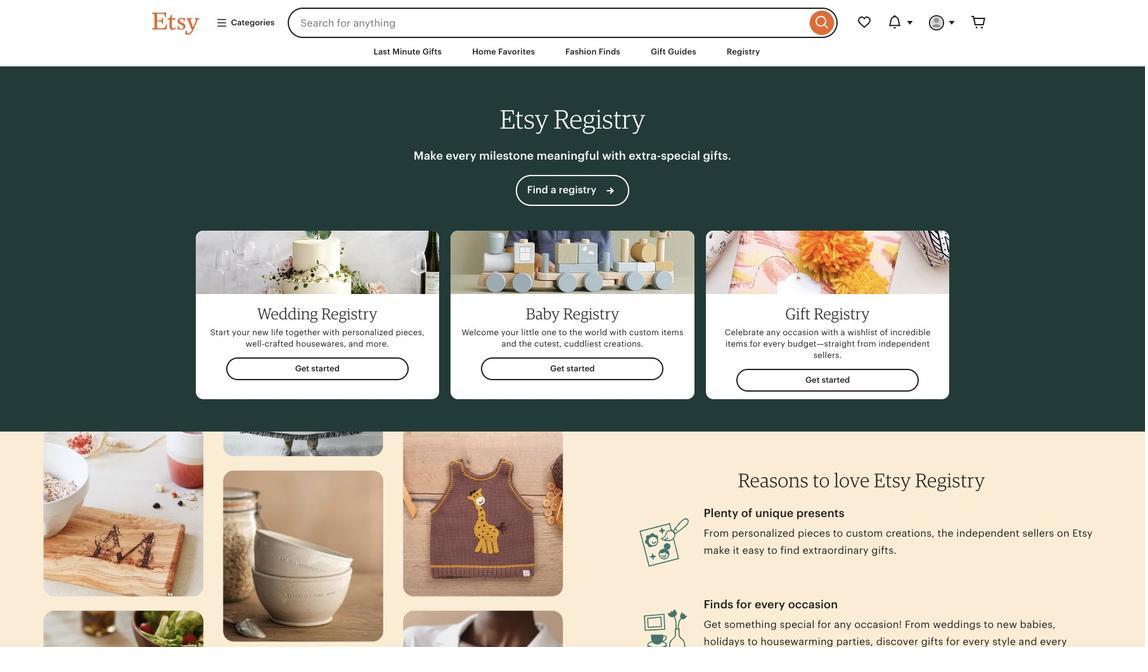 Task type: describe. For each thing, give the bounding box(es) containing it.
custom inside baby registry welcome your little one to the world with custom items and the cutest, cuddliest creations.
[[629, 327, 659, 337]]

last minute gifts
[[374, 47, 442, 56]]

extra-
[[629, 149, 661, 162]]

gift registry celebrate any occasion with a wishlist of incredible items for every budget—straight from independent sellers.
[[725, 304, 931, 360]]

gifts. inside from personalized pieces to custom creations, the independent sellers on etsy make it easy to find extraordinary gifts.
[[872, 544, 897, 557]]

0 vertical spatial gifts.
[[703, 149, 731, 162]]

favorites
[[498, 47, 535, 56]]

last
[[374, 47, 390, 56]]

reasons to love etsy registry
[[738, 469, 985, 492]]

on
[[1057, 527, 1070, 539]]

find a registry
[[527, 184, 599, 196]]

personalized inside wedding registry start your new life together with personalized pieces, well-crafted housewares, and more.
[[342, 327, 393, 337]]

find
[[527, 184, 548, 196]]

style
[[993, 636, 1016, 647]]

to left love
[[813, 469, 830, 492]]

finds inside menu bar
[[599, 47, 620, 56]]

well-
[[246, 339, 265, 348]]

find
[[780, 544, 800, 557]]

the inside from personalized pieces to custom creations, the independent sellers on etsy make it easy to find extraordinary gifts.
[[938, 527, 954, 539]]

home favorites link
[[463, 41, 545, 63]]

to left find
[[767, 544, 778, 557]]

from inside the get something special for any occasion! from weddings to new babies, holidays to housewarming parties, discover gifts for every style and ever
[[905, 619, 930, 631]]

little
[[521, 327, 539, 337]]

milestone
[[479, 149, 534, 162]]

guides
[[668, 47, 696, 56]]

pieces
[[798, 527, 830, 539]]

occasion inside gift registry celebrate any occasion with a wishlist of incredible items for every budget—straight from independent sellers.
[[783, 327, 819, 337]]

gift guides
[[651, 47, 696, 56]]

wedding registry start your new life together with personalized pieces, well-crafted housewares, and more.
[[210, 304, 425, 348]]

registry inside menu bar
[[727, 47, 760, 56]]

special inside the get something special for any occasion! from weddings to new babies, holidays to housewarming parties, discover gifts for every style and ever
[[780, 619, 815, 631]]

none search field inside categories banner
[[288, 8, 838, 38]]

fashion finds
[[566, 47, 620, 56]]

personalized inside from personalized pieces to custom creations, the independent sellers on etsy make it easy to find extraordinary gifts.
[[732, 527, 795, 539]]

menu bar containing last minute gifts
[[129, 38, 1016, 67]]

find a registry button
[[516, 175, 629, 206]]

world
[[585, 327, 607, 337]]

for up "housewarming"
[[818, 619, 831, 631]]

any inside the get something special for any occasion! from weddings to new babies, holidays to housewarming parties, discover gifts for every style and ever
[[834, 619, 852, 631]]

from inside from personalized pieces to custom creations, the independent sellers on etsy make it easy to find extraordinary gifts.
[[704, 527, 729, 539]]

together
[[286, 327, 320, 337]]

any inside gift registry celebrate any occasion with a wishlist of incredible items for every budget—straight from independent sellers.
[[766, 327, 781, 337]]

1 vertical spatial occasion
[[788, 598, 838, 611]]

love
[[834, 469, 870, 492]]

registry link
[[717, 41, 770, 63]]

every up something
[[755, 598, 785, 611]]

0 vertical spatial the
[[569, 327, 582, 337]]

from personalized pieces to custom creations, the independent sellers on etsy make it easy to find extraordinary gifts.
[[704, 527, 1093, 557]]

and inside wedding registry start your new life together with personalized pieces, well-crafted housewares, and more.
[[349, 339, 364, 348]]

parties,
[[836, 636, 874, 647]]

every inside the get something special for any occasion! from weddings to new babies, holidays to housewarming parties, discover gifts for every style and ever
[[963, 636, 990, 647]]

to up style
[[984, 619, 994, 631]]

reasons
[[738, 469, 809, 492]]

babies,
[[1020, 619, 1056, 631]]

your for baby registry
[[501, 327, 519, 337]]

meaningful
[[537, 149, 599, 162]]

home favorites
[[472, 47, 535, 56]]

home
[[472, 47, 496, 56]]

to up extraordinary
[[833, 527, 843, 539]]

last minute gifts link
[[364, 41, 451, 63]]

etsy inside from personalized pieces to custom creations, the independent sellers on etsy make it easy to find extraordinary gifts.
[[1073, 527, 1093, 539]]

independent inside gift registry celebrate any occasion with a wishlist of incredible items for every budget—straight from independent sellers.
[[879, 339, 930, 348]]

discover
[[876, 636, 919, 647]]

with inside wedding registry start your new life together with personalized pieces, well-crafted housewares, and more.
[[323, 327, 340, 337]]

wedding
[[257, 304, 318, 323]]

categories banner
[[129, 0, 1016, 38]]

presents
[[796, 507, 845, 520]]

cuddliest
[[564, 339, 602, 348]]

get for wedding
[[295, 364, 309, 373]]

fashion
[[566, 47, 597, 56]]

incredible
[[890, 327, 931, 337]]

get started for baby
[[550, 364, 595, 373]]

1 vertical spatial etsy
[[874, 469, 911, 492]]

unique
[[755, 507, 794, 520]]

etsy registry
[[500, 103, 645, 135]]

your for wedding registry
[[232, 327, 250, 337]]



Task type: vqa. For each thing, say whether or not it's contained in the screenshot.
Items inside Gift Registry Celebrate any occasion with a wishlist of incredible items for every budget—straight from independent sellers.
yes



Task type: locate. For each thing, give the bounding box(es) containing it.
of
[[880, 327, 888, 337], [741, 507, 753, 520]]

1 vertical spatial independent
[[957, 527, 1020, 539]]

every down the celebrate
[[763, 339, 785, 348]]

get inside the get something special for any occasion! from weddings to new babies, holidays to housewarming parties, discover gifts for every style and ever
[[704, 619, 722, 631]]

0 horizontal spatial gift
[[651, 47, 666, 56]]

any up parties,
[[834, 619, 852, 631]]

something
[[724, 619, 777, 631]]

0 horizontal spatial finds
[[599, 47, 620, 56]]

1 vertical spatial of
[[741, 507, 753, 520]]

registry inside baby registry welcome your little one to the world with custom items and the cutest, cuddliest creations.
[[563, 304, 619, 323]]

get started down cuddliest
[[550, 364, 595, 373]]

the right creations,
[[938, 527, 954, 539]]

from up gifts
[[905, 619, 930, 631]]

get started button
[[226, 357, 409, 380], [481, 357, 664, 380], [736, 369, 919, 392]]

independent down incredible on the bottom
[[879, 339, 930, 348]]

extraordinary
[[803, 544, 869, 557]]

new up style
[[997, 619, 1017, 631]]

0 horizontal spatial get started button
[[226, 357, 409, 380]]

0 horizontal spatial special
[[661, 149, 700, 162]]

a left wishlist
[[841, 327, 845, 337]]

with up housewares,
[[323, 327, 340, 337]]

etsy
[[500, 103, 549, 135], [874, 469, 911, 492], [1073, 527, 1093, 539]]

with
[[602, 149, 626, 162], [323, 327, 340, 337], [610, 327, 627, 337], [821, 327, 839, 337]]

items inside gift registry celebrate any occasion with a wishlist of incredible items for every budget—straight from independent sellers.
[[726, 339, 748, 348]]

2 vertical spatial etsy
[[1073, 527, 1093, 539]]

registry
[[559, 184, 597, 196]]

with inside baby registry welcome your little one to the world with custom items and the cutest, cuddliest creations.
[[610, 327, 627, 337]]

your
[[232, 327, 250, 337], [501, 327, 519, 337]]

categories button
[[206, 11, 284, 34]]

for down the celebrate
[[750, 339, 761, 348]]

welcome
[[462, 327, 499, 337]]

get down housewares,
[[295, 364, 309, 373]]

started for wedding
[[311, 364, 340, 373]]

1 vertical spatial finds
[[704, 598, 733, 611]]

0 vertical spatial a
[[551, 184, 556, 196]]

0 vertical spatial from
[[704, 527, 729, 539]]

1 horizontal spatial the
[[569, 327, 582, 337]]

started down the sellers.
[[822, 375, 850, 385]]

minute
[[392, 47, 420, 56]]

0 horizontal spatial gifts.
[[703, 149, 731, 162]]

fashion finds link
[[556, 41, 630, 63]]

get started button for gift
[[736, 369, 919, 392]]

1 vertical spatial a
[[841, 327, 845, 337]]

the up cuddliest
[[569, 327, 582, 337]]

1 horizontal spatial and
[[502, 339, 517, 348]]

get started button for wedding
[[226, 357, 409, 380]]

1 vertical spatial special
[[780, 619, 815, 631]]

1 horizontal spatial gifts.
[[872, 544, 897, 557]]

1 horizontal spatial get started
[[550, 364, 595, 373]]

1 horizontal spatial a
[[841, 327, 845, 337]]

1 vertical spatial the
[[519, 339, 532, 348]]

1 your from the left
[[232, 327, 250, 337]]

1 horizontal spatial any
[[834, 619, 852, 631]]

make
[[704, 544, 730, 557]]

custom up creations.
[[629, 327, 659, 337]]

get started button down housewares,
[[226, 357, 409, 380]]

0 vertical spatial custom
[[629, 327, 659, 337]]

0 vertical spatial finds
[[599, 47, 620, 56]]

from up make
[[704, 527, 729, 539]]

for inside gift registry celebrate any occasion with a wishlist of incredible items for every budget—straight from independent sellers.
[[750, 339, 761, 348]]

items inside baby registry welcome your little one to the world with custom items and the cutest, cuddliest creations.
[[661, 327, 684, 337]]

0 vertical spatial of
[[880, 327, 888, 337]]

etsy right love
[[874, 469, 911, 492]]

for up something
[[736, 598, 752, 611]]

2 horizontal spatial etsy
[[1073, 527, 1093, 539]]

2 horizontal spatial get started
[[806, 375, 850, 385]]

1 horizontal spatial new
[[997, 619, 1017, 631]]

your inside baby registry welcome your little one to the world with custom items and the cutest, cuddliest creations.
[[501, 327, 519, 337]]

finds for every occasion
[[704, 598, 838, 611]]

registry for wedding registry start your new life together with personalized pieces, well-crafted housewares, and more.
[[321, 304, 377, 323]]

1 horizontal spatial get started button
[[481, 357, 664, 380]]

0 horizontal spatial etsy
[[500, 103, 549, 135]]

your left little
[[501, 327, 519, 337]]

get for gift
[[806, 375, 820, 385]]

gift guides link
[[641, 41, 706, 63]]

0 vertical spatial independent
[[879, 339, 930, 348]]

0 horizontal spatial personalized
[[342, 327, 393, 337]]

1 horizontal spatial special
[[780, 619, 815, 631]]

new up "well-" at the bottom
[[252, 327, 269, 337]]

0 vertical spatial occasion
[[783, 327, 819, 337]]

sellers.
[[814, 350, 842, 360]]

0 horizontal spatial get started
[[295, 364, 340, 373]]

the down little
[[519, 339, 532, 348]]

your up "well-" at the bottom
[[232, 327, 250, 337]]

crafted
[[265, 339, 294, 348]]

every down the weddings
[[963, 636, 990, 647]]

get started down the sellers.
[[806, 375, 850, 385]]

0 horizontal spatial independent
[[879, 339, 930, 348]]

holidays
[[704, 636, 745, 647]]

get started for wedding
[[295, 364, 340, 373]]

get started button down the sellers.
[[736, 369, 919, 392]]

1 vertical spatial items
[[726, 339, 748, 348]]

None search field
[[288, 8, 838, 38]]

1 vertical spatial personalized
[[732, 527, 795, 539]]

and
[[349, 339, 364, 348], [502, 339, 517, 348], [1019, 636, 1037, 647]]

and down "babies," in the right bottom of the page
[[1019, 636, 1037, 647]]

creations.
[[604, 339, 644, 348]]

housewares,
[[296, 339, 346, 348]]

registry
[[727, 47, 760, 56], [554, 103, 645, 135], [321, 304, 377, 323], [563, 304, 619, 323], [814, 304, 870, 323], [915, 469, 985, 492]]

started for gift
[[822, 375, 850, 385]]

categories
[[231, 18, 274, 27]]

gifts
[[921, 636, 943, 647]]

occasion up budget—straight
[[783, 327, 819, 337]]

finds
[[599, 47, 620, 56], [704, 598, 733, 611]]

and inside the get something special for any occasion! from weddings to new babies, holidays to housewarming parties, discover gifts for every style and ever
[[1019, 636, 1037, 647]]

0 horizontal spatial from
[[704, 527, 729, 539]]

1 horizontal spatial independent
[[957, 527, 1020, 539]]

occasion
[[783, 327, 819, 337], [788, 598, 838, 611]]

for down the weddings
[[946, 636, 960, 647]]

0 horizontal spatial new
[[252, 327, 269, 337]]

gift left guides
[[651, 47, 666, 56]]

get started button down cuddliest
[[481, 357, 664, 380]]

a
[[551, 184, 556, 196], [841, 327, 845, 337]]

of right plenty
[[741, 507, 753, 520]]

items
[[661, 327, 684, 337], [726, 339, 748, 348]]

occasion!
[[854, 619, 902, 631]]

start
[[210, 327, 230, 337]]

1 vertical spatial gifts.
[[872, 544, 897, 557]]

0 vertical spatial personalized
[[342, 327, 393, 337]]

started
[[311, 364, 340, 373], [567, 364, 595, 373], [822, 375, 850, 385]]

1 horizontal spatial gift
[[786, 304, 811, 323]]

0 vertical spatial etsy
[[500, 103, 549, 135]]

to down something
[[748, 636, 758, 647]]

1 vertical spatial any
[[834, 619, 852, 631]]

the
[[569, 327, 582, 337], [519, 339, 532, 348], [938, 527, 954, 539]]

0 horizontal spatial and
[[349, 339, 364, 348]]

personalized
[[342, 327, 393, 337], [732, 527, 795, 539]]

gift up budget—straight
[[786, 304, 811, 323]]

1 vertical spatial new
[[997, 619, 1017, 631]]

menu bar
[[129, 38, 1016, 67]]

to inside baby registry welcome your little one to the world with custom items and the cutest, cuddliest creations.
[[559, 327, 567, 337]]

personalized up more.
[[342, 327, 393, 337]]

1 horizontal spatial your
[[501, 327, 519, 337]]

baby
[[526, 304, 560, 323]]

special
[[661, 149, 700, 162], [780, 619, 815, 631]]

2 your from the left
[[501, 327, 519, 337]]

0 horizontal spatial started
[[311, 364, 340, 373]]

of right wishlist
[[880, 327, 888, 337]]

to right one
[[559, 327, 567, 337]]

with up budget—straight
[[821, 327, 839, 337]]

0 horizontal spatial any
[[766, 327, 781, 337]]

make every milestone meaningful with extra-special gifts.
[[414, 149, 731, 162]]

started for baby
[[567, 364, 595, 373]]

1 horizontal spatial personalized
[[732, 527, 795, 539]]

registry for etsy registry
[[554, 103, 645, 135]]

every right make on the left top
[[446, 149, 476, 162]]

0 vertical spatial new
[[252, 327, 269, 337]]

0 vertical spatial gift
[[651, 47, 666, 56]]

get for baby
[[550, 364, 565, 373]]

started down cuddliest
[[567, 364, 595, 373]]

independent inside from personalized pieces to custom creations, the independent sellers on etsy make it easy to find extraordinary gifts.
[[957, 527, 1020, 539]]

2 horizontal spatial get started button
[[736, 369, 919, 392]]

2 horizontal spatial started
[[822, 375, 850, 385]]

wishlist
[[848, 327, 878, 337]]

pieces,
[[396, 327, 425, 337]]

more.
[[366, 339, 389, 348]]

of inside gift registry celebrate any occasion with a wishlist of incredible items for every budget—straight from independent sellers.
[[880, 327, 888, 337]]

every inside gift registry celebrate any occasion with a wishlist of incredible items for every budget—straight from independent sellers.
[[763, 339, 785, 348]]

etsy up milestone
[[500, 103, 549, 135]]

gift
[[651, 47, 666, 56], [786, 304, 811, 323]]

0 horizontal spatial your
[[232, 327, 250, 337]]

1 vertical spatial from
[[905, 619, 930, 631]]

2 vertical spatial the
[[938, 527, 954, 539]]

get started button for baby
[[481, 357, 664, 380]]

a inside find a registry button
[[551, 184, 556, 196]]

0 horizontal spatial custom
[[629, 327, 659, 337]]

housewarming
[[761, 636, 834, 647]]

custom inside from personalized pieces to custom creations, the independent sellers on etsy make it easy to find extraordinary gifts.
[[846, 527, 883, 539]]

with left extra-
[[602, 149, 626, 162]]

started down housewares,
[[311, 364, 340, 373]]

get up holidays on the bottom right of the page
[[704, 619, 722, 631]]

1 vertical spatial custom
[[846, 527, 883, 539]]

registry inside gift registry celebrate any occasion with a wishlist of incredible items for every budget—straight from independent sellers.
[[814, 304, 870, 323]]

and left more.
[[349, 339, 364, 348]]

a right find
[[551, 184, 556, 196]]

get down the sellers.
[[806, 375, 820, 385]]

with up creations.
[[610, 327, 627, 337]]

plenty of unique presents
[[704, 507, 845, 520]]

new inside wedding registry start your new life together with personalized pieces, well-crafted housewares, and more.
[[252, 327, 269, 337]]

every
[[446, 149, 476, 162], [763, 339, 785, 348], [755, 598, 785, 611], [963, 636, 990, 647]]

new inside the get something special for any occasion! from weddings to new babies, holidays to housewarming parties, discover gifts for every style and ever
[[997, 619, 1017, 631]]

from
[[704, 527, 729, 539], [905, 619, 930, 631]]

creations,
[[886, 527, 935, 539]]

get started
[[295, 364, 340, 373], [550, 364, 595, 373], [806, 375, 850, 385]]

to
[[559, 327, 567, 337], [813, 469, 830, 492], [833, 527, 843, 539], [767, 544, 778, 557], [984, 619, 994, 631], [748, 636, 758, 647]]

custom
[[629, 327, 659, 337], [846, 527, 883, 539]]

1 horizontal spatial started
[[567, 364, 595, 373]]

from
[[857, 339, 876, 348]]

1 horizontal spatial custom
[[846, 527, 883, 539]]

0 horizontal spatial of
[[741, 507, 753, 520]]

budget—straight
[[788, 339, 855, 348]]

etsy right on
[[1073, 527, 1093, 539]]

your inside wedding registry start your new life together with personalized pieces, well-crafted housewares, and more.
[[232, 327, 250, 337]]

registry inside wedding registry start your new life together with personalized pieces, well-crafted housewares, and more.
[[321, 304, 377, 323]]

finds up holidays on the bottom right of the page
[[704, 598, 733, 611]]

get something special for any occasion! from weddings to new babies, holidays to housewarming parties, discover gifts for every style and ever
[[704, 619, 1067, 647]]

baby registry welcome your little one to the world with custom items and the cutest, cuddliest creations.
[[462, 304, 684, 348]]

0 vertical spatial items
[[661, 327, 684, 337]]

0 horizontal spatial items
[[661, 327, 684, 337]]

get started down housewares,
[[295, 364, 340, 373]]

personalized up easy
[[732, 527, 795, 539]]

cutest,
[[534, 339, 562, 348]]

one
[[542, 327, 557, 337]]

finds right fashion
[[599, 47, 620, 56]]

registry for baby registry welcome your little one to the world with custom items and the cutest, cuddliest creations.
[[563, 304, 619, 323]]

gift for guides
[[651, 47, 666, 56]]

1 horizontal spatial of
[[880, 327, 888, 337]]

0 horizontal spatial a
[[551, 184, 556, 196]]

weddings
[[933, 619, 981, 631]]

and left cutest,
[[502, 339, 517, 348]]

life
[[271, 327, 283, 337]]

any right the celebrate
[[766, 327, 781, 337]]

Search for anything text field
[[288, 8, 806, 38]]

1 horizontal spatial from
[[905, 619, 930, 631]]

and inside baby registry welcome your little one to the world with custom items and the cutest, cuddliest creations.
[[502, 339, 517, 348]]

custom up extraordinary
[[846, 527, 883, 539]]

occasion up "housewarming"
[[788, 598, 838, 611]]

get down cutest,
[[550, 364, 565, 373]]

independent
[[879, 339, 930, 348], [957, 527, 1020, 539]]

gift inside gift registry celebrate any occasion with a wishlist of incredible items for every budget—straight from independent sellers.
[[786, 304, 811, 323]]

2 horizontal spatial the
[[938, 527, 954, 539]]

easy
[[742, 544, 765, 557]]

get
[[295, 364, 309, 373], [550, 364, 565, 373], [806, 375, 820, 385], [704, 619, 722, 631]]

0 vertical spatial any
[[766, 327, 781, 337]]

sellers
[[1023, 527, 1054, 539]]

for
[[750, 339, 761, 348], [736, 598, 752, 611], [818, 619, 831, 631], [946, 636, 960, 647]]

a inside gift registry celebrate any occasion with a wishlist of incredible items for every budget—straight from independent sellers.
[[841, 327, 845, 337]]

1 vertical spatial gift
[[786, 304, 811, 323]]

plenty
[[704, 507, 739, 520]]

gift for registry
[[786, 304, 811, 323]]

celebrate
[[725, 327, 764, 337]]

1 horizontal spatial etsy
[[874, 469, 911, 492]]

with inside gift registry celebrate any occasion with a wishlist of incredible items for every budget—straight from independent sellers.
[[821, 327, 839, 337]]

registry for gift registry celebrate any occasion with a wishlist of incredible items for every budget—straight from independent sellers.
[[814, 304, 870, 323]]

1 horizontal spatial items
[[726, 339, 748, 348]]

get started for gift
[[806, 375, 850, 385]]

it
[[733, 544, 740, 557]]

0 horizontal spatial the
[[519, 339, 532, 348]]

0 vertical spatial special
[[661, 149, 700, 162]]

independent left sellers
[[957, 527, 1020, 539]]

make
[[414, 149, 443, 162]]

2 horizontal spatial and
[[1019, 636, 1037, 647]]

gifts
[[423, 47, 442, 56]]

1 horizontal spatial finds
[[704, 598, 733, 611]]



